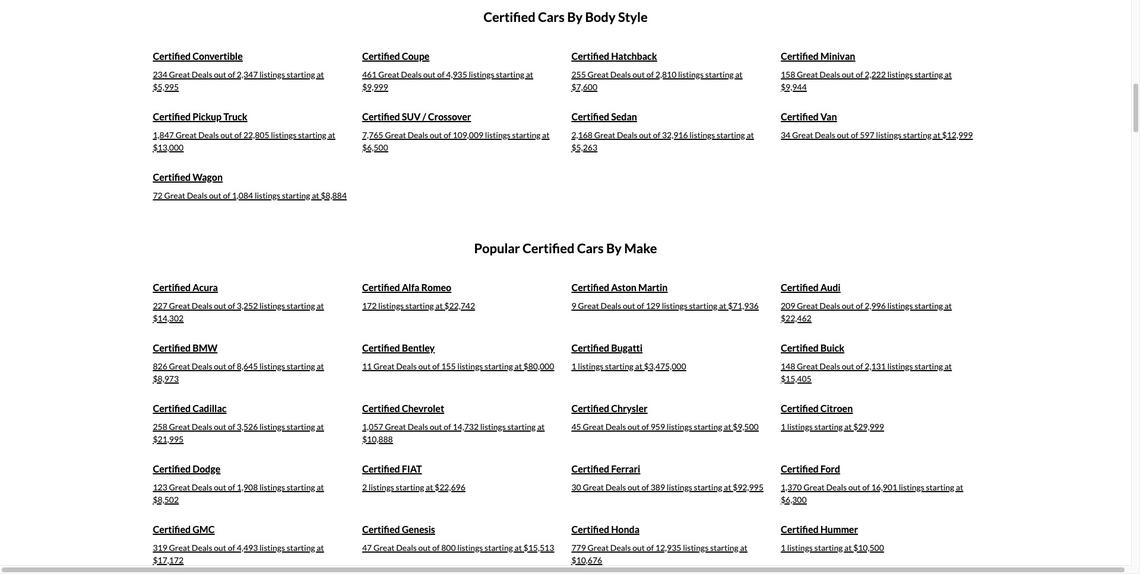Task type: locate. For each thing, give the bounding box(es) containing it.
out down "cadillac"
[[214, 422, 226, 432]]

of for coupe
[[437, 69, 445, 79]]

of inside the 1,370 great deals out of 16,901 listings starting at $6,300
[[862, 483, 870, 493]]

32,916
[[662, 130, 688, 140]]

of left 800
[[432, 543, 440, 553]]

out for minivan
[[842, 69, 854, 79]]

certified chrysler
[[572, 403, 648, 414]]

great for minivan
[[797, 69, 818, 79]]

starting inside 209 great deals out of 2,996 listings starting at $22,462
[[915, 301, 943, 311]]

227 great deals out of 3,252 listings starting at $14,302
[[153, 301, 324, 324]]

great right '47'
[[374, 543, 395, 553]]

deals down 'sedan'
[[617, 130, 638, 140]]

starting inside 255 great deals out of 2,810 listings starting at $7,600
[[705, 69, 734, 79]]

out inside 826 great deals out of 8,645 listings starting at $8,973
[[214, 362, 226, 372]]

45 great deals out of 959 listings starting at $9,500
[[572, 422, 759, 432]]

of inside 461 great deals out of 4,935 listings starting at $9,999
[[437, 69, 445, 79]]

out down minivan
[[842, 69, 854, 79]]

out inside 123 great deals out of 1,908 listings starting at $8,502
[[214, 483, 226, 493]]

starting right 4,493
[[287, 543, 315, 553]]

of left 22,805
[[234, 130, 242, 140]]

at for certified bentley
[[515, 362, 522, 372]]

listings for certified bmw
[[260, 362, 285, 372]]

listings right 3,526
[[260, 422, 285, 432]]

out for audi
[[842, 301, 854, 311]]

out for sedan
[[639, 130, 652, 140]]

deals inside 123 great deals out of 1,908 listings starting at $8,502
[[192, 483, 212, 493]]

great up $14,302
[[169, 301, 190, 311]]

starting inside 234 great deals out of 2,347 listings starting at $5,995
[[287, 69, 315, 79]]

209
[[781, 301, 795, 311]]

out inside '319 great deals out of 4,493 listings starting at $17,172'
[[214, 543, 226, 553]]

great inside "148 great deals out of 2,131 listings starting at $15,405"
[[797, 362, 818, 372]]

listings inside 2,168 great deals out of 32,916 listings starting at $5,263
[[690, 130, 715, 140]]

of inside 123 great deals out of 1,908 listings starting at $8,502
[[228, 483, 235, 493]]

deals inside 1,847 great deals out of 22,805 listings starting at $13,000
[[198, 130, 219, 140]]

out down the gmc
[[214, 543, 226, 553]]

certified genesis
[[362, 524, 435, 536]]

starting right 16,901 at the right of page
[[926, 483, 955, 493]]

1 horizontal spatial by
[[606, 240, 622, 256]]

body
[[585, 9, 616, 25]]

of for chevrolet
[[444, 422, 451, 432]]

$71,936
[[728, 301, 759, 311]]

deals down bmw
[[192, 362, 212, 372]]

listings inside 258 great deals out of 3,526 listings starting at $21,995
[[260, 422, 285, 432]]

listings inside 209 great deals out of 2,996 listings starting at $22,462
[[888, 301, 913, 311]]

by
[[567, 9, 583, 25], [606, 240, 622, 256]]

1 vertical spatial by
[[606, 240, 622, 256]]

at inside 1,057 great deals out of 14,732 listings starting at $10,888
[[537, 422, 545, 432]]

certified bentley
[[362, 343, 435, 354]]

at inside 158 great deals out of 2,222 listings starting at $9,944
[[945, 69, 952, 79]]

great inside 123 great deals out of 1,908 listings starting at $8,502
[[169, 483, 190, 493]]

of for sedan
[[653, 130, 661, 140]]

great inside '319 great deals out of 4,493 listings starting at $17,172'
[[169, 543, 190, 553]]

out for gmc
[[214, 543, 226, 553]]

starting inside 461 great deals out of 4,935 listings starting at $9,999
[[496, 69, 524, 79]]

starting for certified bmw
[[287, 362, 315, 372]]

chevrolet
[[402, 403, 444, 414]]

of inside '319 great deals out of 4,493 listings starting at $17,172'
[[228, 543, 235, 553]]

deals down certified ferrari
[[606, 483, 626, 493]]

great inside 209 great deals out of 2,996 listings starting at $22,462
[[797, 301, 818, 311]]

826
[[153, 362, 167, 372]]

of for gmc
[[228, 543, 235, 553]]

of for ford
[[862, 483, 870, 493]]

deals for minivan
[[820, 69, 840, 79]]

martin
[[638, 282, 668, 293]]

listings right 2,222 on the right top
[[888, 69, 913, 79]]

starting inside 123 great deals out of 1,908 listings starting at $8,502
[[287, 483, 315, 493]]

listings right 389
[[667, 483, 692, 493]]

starting left the $15,513
[[485, 543, 513, 553]]

at inside 461 great deals out of 4,935 listings starting at $9,999
[[526, 69, 533, 79]]

certified sedan
[[572, 111, 637, 122]]

out down buick
[[842, 362, 854, 372]]

$8,973
[[153, 374, 179, 384]]

great right 45
[[583, 422, 604, 432]]

starting inside 1,847 great deals out of 22,805 listings starting at $13,000
[[298, 130, 326, 140]]

listings right "2,347"
[[260, 69, 285, 79]]

great for van
[[792, 130, 813, 140]]

listings right 14,732
[[480, 422, 506, 432]]

deals inside 779 great deals out of 12,935 listings starting at $10,676
[[610, 543, 631, 553]]

listings inside 255 great deals out of 2,810 listings starting at $7,600
[[678, 69, 704, 79]]

listings right the 1,084 at the left top
[[255, 191, 280, 201]]

9
[[572, 301, 576, 311]]

at for certified buick
[[945, 362, 952, 372]]

listings right 16,901 at the right of page
[[899, 483, 925, 493]]

255 great deals out of 2,810 listings starting at $7,600
[[572, 69, 743, 92]]

starting for certified cadillac
[[287, 422, 315, 432]]

out inside 209 great deals out of 2,996 listings starting at $22,462
[[842, 301, 854, 311]]

great inside 779 great deals out of 12,935 listings starting at $10,676
[[588, 543, 609, 553]]

at for certified suv / crossover
[[542, 130, 550, 140]]

at inside 234 great deals out of 2,347 listings starting at $5,995
[[317, 69, 324, 79]]

starting left '$9,500'
[[694, 422, 722, 432]]

great for acura
[[169, 301, 190, 311]]

listings inside 158 great deals out of 2,222 listings starting at $9,944
[[888, 69, 913, 79]]

0 horizontal spatial cars
[[538, 9, 565, 25]]

listings inside '319 great deals out of 4,493 listings starting at $17,172'
[[260, 543, 285, 553]]

great up $8,502
[[169, 483, 190, 493]]

of inside 1,847 great deals out of 22,805 listings starting at $13,000
[[234, 130, 242, 140]]

certified buick
[[781, 343, 844, 354]]

at inside 227 great deals out of 3,252 listings starting at $14,302
[[317, 301, 324, 311]]

at inside 258 great deals out of 3,526 listings starting at $21,995
[[317, 422, 324, 432]]

34
[[781, 130, 791, 140]]

at inside the 1,370 great deals out of 16,901 listings starting at $6,300
[[956, 483, 963, 493]]

certified for certified van
[[781, 111, 819, 122]]

deals inside 826 great deals out of 8,645 listings starting at $8,973
[[192, 362, 212, 372]]

2,168
[[572, 130, 593, 140]]

starting for certified wagon
[[282, 191, 310, 201]]

certified for certified coupe
[[362, 50, 400, 62]]

sedan
[[611, 111, 637, 122]]

out inside 1,057 great deals out of 14,732 listings starting at $10,888
[[430, 422, 442, 432]]

listings for certified buick
[[888, 362, 913, 372]]

listings for certified ford
[[899, 483, 925, 493]]

out left 32,916
[[639, 130, 652, 140]]

starting right 22,805
[[298, 130, 326, 140]]

out inside 461 great deals out of 4,935 listings starting at $9,999
[[423, 69, 436, 79]]

of inside 826 great deals out of 8,645 listings starting at $8,973
[[228, 362, 235, 372]]

listings for certified hatchback
[[678, 69, 704, 79]]

at inside 826 great deals out of 8,645 listings starting at $8,973
[[317, 362, 324, 372]]

listings right 2,131
[[888, 362, 913, 372]]

1
[[572, 362, 576, 372], [781, 422, 786, 432], [781, 543, 786, 553]]

out for bmw
[[214, 362, 226, 372]]

out inside 234 great deals out of 2,347 listings starting at $5,995
[[214, 69, 226, 79]]

listings right 12,935
[[683, 543, 709, 553]]

$5,995
[[153, 82, 179, 92]]

certified convertible
[[153, 50, 243, 62]]

certified
[[484, 9, 536, 25], [153, 50, 191, 62], [362, 50, 400, 62], [572, 50, 609, 62], [781, 50, 819, 62], [153, 111, 191, 122], [362, 111, 400, 122], [572, 111, 609, 122], [781, 111, 819, 122], [153, 172, 191, 183], [523, 240, 575, 256], [153, 282, 191, 293], [362, 282, 400, 293], [572, 282, 609, 293], [781, 282, 819, 293], [153, 343, 191, 354], [362, 343, 400, 354], [572, 343, 609, 354], [781, 343, 819, 354], [153, 403, 191, 414], [362, 403, 400, 414], [572, 403, 609, 414], [781, 403, 819, 414], [153, 464, 191, 475], [362, 464, 400, 475], [572, 464, 609, 475], [781, 464, 819, 475], [153, 524, 191, 536], [362, 524, 400, 536], [572, 524, 609, 536], [781, 524, 819, 536]]

out down genesis
[[418, 543, 431, 553]]

of for genesis
[[432, 543, 440, 553]]

of for wagon
[[223, 191, 230, 201]]

out down convertible
[[214, 69, 226, 79]]

certified coupe
[[362, 50, 430, 62]]

starting inside the 1,370 great deals out of 16,901 listings starting at $6,300
[[926, 483, 955, 493]]

listings inside 826 great deals out of 8,645 listings starting at $8,973
[[260, 362, 285, 372]]

of left 14,732
[[444, 422, 451, 432]]

out inside 779 great deals out of 12,935 listings starting at $10,676
[[633, 543, 645, 553]]

158 great deals out of 2,222 listings starting at $9,944
[[781, 69, 952, 92]]

172
[[362, 301, 377, 311]]

of left 32,916
[[653, 130, 661, 140]]

great for cadillac
[[169, 422, 190, 432]]

out down wagon at the left of page
[[209, 191, 221, 201]]

listings inside 1,057 great deals out of 14,732 listings starting at $10,888
[[480, 422, 506, 432]]

starting left '2,168'
[[512, 130, 541, 140]]

great for buick
[[797, 362, 818, 372]]

out down chevrolet
[[430, 422, 442, 432]]

1 down certified hummer
[[781, 543, 786, 553]]

$12,999
[[942, 130, 973, 140]]

starting right 2,131
[[915, 362, 943, 372]]

cars left "body"
[[538, 9, 565, 25]]

at inside 779 great deals out of 12,935 listings starting at $10,676
[[740, 543, 748, 553]]

of left the 959
[[642, 422, 649, 432]]

bugatti
[[611, 343, 643, 354]]

of for bmw
[[228, 362, 235, 372]]

starting for certified chrysler
[[694, 422, 722, 432]]

buick
[[821, 343, 844, 354]]

123 great deals out of 1,908 listings starting at $8,502
[[153, 483, 324, 505]]

1 horizontal spatial cars
[[577, 240, 604, 256]]

0 vertical spatial 1
[[572, 362, 576, 372]]

certified for certified buick
[[781, 343, 819, 354]]

out for chrysler
[[628, 422, 640, 432]]

great up $17,172
[[169, 543, 190, 553]]

at for certified gmc
[[317, 543, 324, 553]]

great down certified sedan
[[594, 130, 615, 140]]

234 great deals out of 2,347 listings starting at $5,995
[[153, 69, 324, 92]]

by left "body"
[[567, 9, 583, 25]]

starting for certified van
[[903, 130, 932, 140]]

listings for certified cadillac
[[260, 422, 285, 432]]

great up $22,462
[[797, 301, 818, 311]]

out inside 255 great deals out of 2,810 listings starting at $7,600
[[633, 69, 645, 79]]

listings inside 234 great deals out of 2,347 listings starting at $5,995
[[260, 69, 285, 79]]

at inside '319 great deals out of 4,493 listings starting at $17,172'
[[317, 543, 324, 553]]

out inside the "7,765 great deals out of 109,009 listings starting at $6,500"
[[430, 130, 442, 140]]

hummer
[[821, 524, 858, 536]]

great for hatchback
[[588, 69, 609, 79]]

fiat
[[402, 464, 422, 475]]

starting right 4,935
[[496, 69, 524, 79]]

deals down audi
[[820, 301, 840, 311]]

389
[[651, 483, 665, 493]]

listings inside the 1,370 great deals out of 16,901 listings starting at $6,300
[[899, 483, 925, 493]]

great inside 227 great deals out of 3,252 listings starting at $14,302
[[169, 301, 190, 311]]

of left 389
[[642, 483, 649, 493]]

romeo
[[421, 282, 451, 293]]

0 horizontal spatial by
[[567, 9, 583, 25]]

listings right 129
[[662, 301, 688, 311]]

out inside 1,847 great deals out of 22,805 listings starting at $13,000
[[220, 130, 233, 140]]

certified fiat
[[362, 464, 422, 475]]

deals down certified chrysler
[[606, 422, 626, 432]]

certified for certified hatchback
[[572, 50, 609, 62]]

starting for certified pickup truck
[[298, 130, 326, 140]]

of inside 227 great deals out of 3,252 listings starting at $14,302
[[228, 301, 235, 311]]

of for minivan
[[856, 69, 863, 79]]

out for convertible
[[214, 69, 226, 79]]

deals down certified genesis
[[396, 543, 417, 553]]

starting inside "148 great deals out of 2,131 listings starting at $15,405"
[[915, 362, 943, 372]]

listings inside 779 great deals out of 12,935 listings starting at $10,676
[[683, 543, 709, 553]]

227
[[153, 301, 167, 311]]

great inside the 1,370 great deals out of 16,901 listings starting at $6,300
[[804, 483, 825, 493]]

starting left $80,000
[[485, 362, 513, 372]]

at for certified hatchback
[[735, 69, 743, 79]]

cars
[[538, 9, 565, 25], [577, 240, 604, 256]]

$80,000
[[524, 362, 554, 372]]

starting right the 2,810
[[705, 69, 734, 79]]

great for chrysler
[[583, 422, 604, 432]]

cars up certified aston martin
[[577, 240, 604, 256]]

of for buick
[[856, 362, 863, 372]]

$92,995
[[733, 483, 764, 493]]

1 listings starting at $10,500
[[781, 543, 884, 553]]

out inside the 1,370 great deals out of 16,901 listings starting at $6,300
[[848, 483, 861, 493]]

style
[[618, 9, 648, 25]]

listings right "8,645" at the left bottom of page
[[260, 362, 285, 372]]

listings for certified genesis
[[457, 543, 483, 553]]

11
[[362, 362, 372, 372]]

of inside 234 great deals out of 2,347 listings starting at $5,995
[[228, 69, 235, 79]]

2,996
[[865, 301, 886, 311]]

listings for certified dodge
[[260, 483, 285, 493]]

listings inside 461 great deals out of 4,935 listings starting at $9,999
[[469, 69, 494, 79]]

deals for ford
[[826, 483, 847, 493]]

great inside 1,847 great deals out of 22,805 listings starting at $13,000
[[176, 130, 197, 140]]

1,908
[[237, 483, 258, 493]]

great for sedan
[[594, 130, 615, 140]]

of left 3,526
[[228, 422, 235, 432]]

out inside 2,168 great deals out of 32,916 listings starting at $5,263
[[639, 130, 652, 140]]

at inside 209 great deals out of 2,996 listings starting at $22,462
[[945, 301, 952, 311]]

deals down "ford"
[[826, 483, 847, 493]]

109,009
[[453, 130, 483, 140]]

out for hatchback
[[633, 69, 645, 79]]

deals inside 227 great deals out of 3,252 listings starting at $14,302
[[192, 301, 212, 311]]

great inside the "7,765 great deals out of 109,009 listings starting at $6,500"
[[385, 130, 406, 140]]

0 vertical spatial cars
[[538, 9, 565, 25]]

starting right 1,908
[[287, 483, 315, 493]]

great inside 826 great deals out of 8,645 listings starting at $8,973
[[169, 362, 190, 372]]

deals down minivan
[[820, 69, 840, 79]]

at for certified dodge
[[317, 483, 324, 493]]

great up $9,999
[[378, 69, 399, 79]]

deals inside '319 great deals out of 4,493 listings starting at $17,172'
[[192, 543, 212, 553]]

$8,502
[[153, 495, 179, 505]]

at inside the "7,765 great deals out of 109,009 listings starting at $6,500"
[[542, 130, 550, 140]]

deals down coupe
[[401, 69, 422, 79]]

listings right 155
[[457, 362, 483, 372]]

deals for cadillac
[[192, 422, 212, 432]]

great right the 30
[[583, 483, 604, 493]]

deals down "certified bentley"
[[396, 362, 417, 372]]

of inside 255 great deals out of 2,810 listings starting at $7,600
[[647, 69, 654, 79]]

out for chevrolet
[[430, 422, 442, 432]]

out for buick
[[842, 362, 854, 372]]

out down hatchback
[[633, 69, 645, 79]]

779 great deals out of 12,935 listings starting at $10,676
[[572, 543, 748, 566]]

great down certified chevrolet
[[385, 422, 406, 432]]

listings right 2,996
[[888, 301, 913, 311]]

listings for certified suv / crossover
[[485, 130, 511, 140]]

deals for buick
[[820, 362, 840, 372]]

certified for certified bugatti
[[572, 343, 609, 354]]

deals inside 255 great deals out of 2,810 listings starting at $7,600
[[610, 69, 631, 79]]

great right 7,765
[[385, 130, 406, 140]]

of left 16,901 at the right of page
[[862, 483, 870, 493]]

starting inside '319 great deals out of 4,493 listings starting at $17,172'
[[287, 543, 315, 553]]

listings for certified minivan
[[888, 69, 913, 79]]

listings right 2
[[369, 483, 394, 493]]

deals down certified aston martin
[[601, 301, 621, 311]]

starting for certified dodge
[[287, 483, 315, 493]]

starting right 2,222 on the right top
[[915, 69, 943, 79]]

deals down pickup
[[198, 130, 219, 140]]

out left 2,996
[[842, 301, 854, 311]]

starting inside 158 great deals out of 2,222 listings starting at $9,944
[[915, 69, 943, 79]]

2,168 great deals out of 32,916 listings starting at $5,263
[[572, 130, 754, 153]]

certified for certified aston martin
[[572, 282, 609, 293]]

starting inside 2,168 great deals out of 32,916 listings starting at $5,263
[[717, 130, 745, 140]]

certified hatchback
[[572, 50, 657, 62]]

great up $5,995
[[169, 69, 190, 79]]

great up $8,973
[[169, 362, 190, 372]]

of inside 779 great deals out of 12,935 listings starting at $10,676
[[647, 543, 654, 553]]

$10,676
[[572, 556, 602, 566]]

out down acura
[[214, 301, 226, 311]]

2 vertical spatial 1
[[781, 543, 786, 553]]

148
[[781, 362, 795, 372]]

1 for certified citroen
[[781, 422, 786, 432]]

deals inside 2,168 great deals out of 32,916 listings starting at $5,263
[[617, 130, 638, 140]]

of left the 1,084 at the left top
[[223, 191, 230, 201]]

826 great deals out of 8,645 listings starting at $8,973
[[153, 362, 324, 384]]

of inside 209 great deals out of 2,996 listings starting at $22,462
[[856, 301, 863, 311]]

1,084
[[232, 191, 253, 201]]

0 vertical spatial by
[[567, 9, 583, 25]]

starting left 34
[[717, 130, 745, 140]]

deals inside 234 great deals out of 2,347 listings starting at $5,995
[[192, 69, 212, 79]]

of inside the "7,765 great deals out of 109,009 listings starting at $6,500"
[[444, 130, 451, 140]]

out for dodge
[[214, 483, 226, 493]]

$17,172
[[153, 556, 184, 566]]

certified for certified bmw
[[153, 343, 191, 354]]

deals inside the "7,765 great deals out of 109,009 listings starting at $6,500"
[[408, 130, 428, 140]]

listings inside 1,847 great deals out of 22,805 listings starting at $13,000
[[271, 130, 297, 140]]

45
[[572, 422, 581, 432]]

great inside 1,057 great deals out of 14,732 listings starting at $10,888
[[385, 422, 406, 432]]

out down truck
[[220, 130, 233, 140]]

certified cars by body style
[[484, 9, 648, 25]]

out down the ferrari
[[628, 483, 640, 493]]

at for certified sedan
[[747, 130, 754, 140]]

listings right 4,493
[[260, 543, 285, 553]]

great inside 255 great deals out of 2,810 listings starting at $7,600
[[588, 69, 609, 79]]

starting right 2,996
[[915, 301, 943, 311]]

truck
[[223, 111, 247, 122]]

of left 2,131
[[856, 362, 863, 372]]

listings inside "148 great deals out of 2,131 listings starting at $15,405"
[[888, 362, 913, 372]]

out for genesis
[[418, 543, 431, 553]]

out for pickup
[[220, 130, 233, 140]]

starting inside the "7,765 great deals out of 109,009 listings starting at $6,500"
[[512, 130, 541, 140]]

out for suv
[[430, 130, 442, 140]]

at inside 255 great deals out of 2,810 listings starting at $7,600
[[735, 69, 743, 79]]

deals for bentley
[[396, 362, 417, 372]]

great right 72
[[164, 191, 185, 201]]

listings right the 959
[[667, 422, 692, 432]]

at for certified honda
[[740, 543, 748, 553]]

deals inside 461 great deals out of 4,935 listings starting at $9,999
[[401, 69, 422, 79]]

at for certified aston martin
[[719, 301, 726, 311]]

of left 4,493
[[228, 543, 235, 553]]

30 great deals out of 389 listings starting at $92,995
[[572, 483, 764, 493]]

at for certified bmw
[[317, 362, 324, 372]]

deals
[[192, 69, 212, 79], [401, 69, 422, 79], [610, 69, 631, 79], [820, 69, 840, 79], [198, 130, 219, 140], [408, 130, 428, 140], [617, 130, 638, 140], [815, 130, 835, 140], [187, 191, 207, 201], [192, 301, 212, 311], [601, 301, 621, 311], [820, 301, 840, 311], [192, 362, 212, 372], [396, 362, 417, 372], [820, 362, 840, 372], [192, 422, 212, 432], [408, 422, 428, 432], [606, 422, 626, 432], [192, 483, 212, 493], [606, 483, 626, 493], [826, 483, 847, 493], [192, 543, 212, 553], [396, 543, 417, 553], [610, 543, 631, 553]]

of for acura
[[228, 301, 235, 311]]

out down van
[[837, 130, 849, 140]]

of for pickup
[[234, 130, 242, 140]]

7,765
[[362, 130, 383, 140]]

of inside "148 great deals out of 2,131 listings starting at $15,405"
[[856, 362, 863, 372]]

at inside "148 great deals out of 2,131 listings starting at $15,405"
[[945, 362, 952, 372]]

deals inside 209 great deals out of 2,996 listings starting at $22,462
[[820, 301, 840, 311]]

out inside 158 great deals out of 2,222 listings starting at $9,944
[[842, 69, 854, 79]]

listings inside 227 great deals out of 3,252 listings starting at $14,302
[[260, 301, 285, 311]]

certified ford
[[781, 464, 840, 475]]

of left 2,222 on the right top
[[856, 69, 863, 79]]

at inside 1,847 great deals out of 22,805 listings starting at $13,000
[[328, 130, 335, 140]]

of inside 2,168 great deals out of 32,916 listings starting at $5,263
[[653, 130, 661, 140]]

listings inside the "7,765 great deals out of 109,009 listings starting at $6,500"
[[485, 130, 511, 140]]

listings for certified wagon
[[255, 191, 280, 201]]

deals inside the 1,370 great deals out of 16,901 listings starting at $6,300
[[826, 483, 847, 493]]

listings right 3,252 on the bottom left
[[260, 301, 285, 311]]

of for audi
[[856, 301, 863, 311]]

certified dodge
[[153, 464, 220, 475]]

959
[[651, 422, 665, 432]]

great up $7,600
[[588, 69, 609, 79]]

starting left $12,999
[[903, 130, 932, 140]]

deals for van
[[815, 130, 835, 140]]

deals down certified hatchback
[[610, 69, 631, 79]]

citroen
[[821, 403, 853, 414]]

certified for certified convertible
[[153, 50, 191, 62]]

listings for certified aston martin
[[662, 301, 688, 311]]

starting down citroen
[[815, 422, 843, 432]]

starting inside 227 great deals out of 3,252 listings starting at $14,302
[[287, 301, 315, 311]]

1 vertical spatial 1
[[781, 422, 786, 432]]

listings right 4,935
[[469, 69, 494, 79]]

great for bentley
[[374, 362, 395, 372]]

$21,995
[[153, 435, 184, 445]]

461 great deals out of 4,935 listings starting at $9,999
[[362, 69, 533, 92]]

starting left $92,995
[[694, 483, 722, 493]]

out down dodge
[[214, 483, 226, 493]]

of left "8,645" at the left bottom of page
[[228, 362, 235, 372]]

pickup
[[193, 111, 222, 122]]

of inside 1,057 great deals out of 14,732 listings starting at $10,888
[[444, 422, 451, 432]]

deals inside "148 great deals out of 2,131 listings starting at $15,405"
[[820, 362, 840, 372]]

starting inside 826 great deals out of 8,645 listings starting at $8,973
[[287, 362, 315, 372]]

deals down the "certified suv / crossover"
[[408, 130, 428, 140]]



Task type: describe. For each thing, give the bounding box(es) containing it.
convertible
[[193, 50, 243, 62]]

deals for honda
[[610, 543, 631, 553]]

certified for certified dodge
[[153, 464, 191, 475]]

$3,475,000
[[644, 362, 686, 372]]

123
[[153, 483, 167, 493]]

bentley
[[402, 343, 435, 354]]

honda
[[611, 524, 640, 536]]

14,732
[[453, 422, 479, 432]]

van
[[821, 111, 837, 122]]

dodge
[[193, 464, 220, 475]]

1,847
[[153, 130, 174, 140]]

starting for certified bentley
[[485, 362, 513, 372]]

$9,999
[[362, 82, 388, 92]]

47 great deals out of 800 listings starting at $15,513
[[362, 543, 554, 553]]

certified acura
[[153, 282, 218, 293]]

$6,300
[[781, 495, 807, 505]]

gmc
[[193, 524, 215, 536]]

at for certified genesis
[[515, 543, 522, 553]]

at for certified pickup truck
[[328, 130, 335, 140]]

deals for gmc
[[192, 543, 212, 553]]

2 listings starting at $22,696
[[362, 483, 465, 493]]

certified ferrari
[[572, 464, 640, 475]]

great for pickup
[[176, 130, 197, 140]]

great for dodge
[[169, 483, 190, 493]]

$9,944
[[781, 82, 807, 92]]

listings down certified hummer
[[787, 543, 813, 553]]

great for genesis
[[374, 543, 395, 553]]

listings down certified bugatti
[[578, 362, 604, 372]]

out for honda
[[633, 543, 645, 553]]

out for cadillac
[[214, 422, 226, 432]]

great for bmw
[[169, 362, 190, 372]]

coupe
[[402, 50, 430, 62]]

popular
[[474, 240, 520, 256]]

at for certified coupe
[[526, 69, 533, 79]]

of for ferrari
[[642, 483, 649, 493]]

deals for ferrari
[[606, 483, 626, 493]]

ford
[[821, 464, 840, 475]]

16,901
[[871, 483, 897, 493]]

of for aston
[[637, 301, 644, 311]]

3,252
[[237, 301, 258, 311]]

listings for certified honda
[[683, 543, 709, 553]]

great for wagon
[[164, 191, 185, 201]]

starting down bugatti
[[605, 362, 634, 372]]

$22,462
[[781, 313, 812, 324]]

at for certified audi
[[945, 301, 952, 311]]

certified bugatti
[[572, 343, 643, 354]]

chrysler
[[611, 403, 648, 414]]

$6,500
[[362, 142, 388, 153]]

great for suv
[[385, 130, 406, 140]]

1,847 great deals out of 22,805 listings starting at $13,000
[[153, 130, 335, 153]]

listings right 172
[[378, 301, 404, 311]]

779
[[572, 543, 586, 553]]

starting for certified minivan
[[915, 69, 943, 79]]

22,805
[[243, 130, 269, 140]]

/
[[422, 111, 426, 122]]

8,645
[[237, 362, 258, 372]]

2,810
[[656, 69, 677, 79]]

starting for certified aston martin
[[689, 301, 718, 311]]

at for certified ford
[[956, 483, 963, 493]]

out for van
[[837, 130, 849, 140]]

deals for genesis
[[396, 543, 417, 553]]

1 listings starting at $3,475,000
[[572, 362, 686, 372]]

155
[[441, 362, 456, 372]]

2,131
[[865, 362, 886, 372]]

209 great deals out of 2,996 listings starting at $22,462
[[781, 301, 952, 324]]

at for certified van
[[933, 130, 941, 140]]

234
[[153, 69, 167, 79]]

deals for wagon
[[187, 191, 207, 201]]

starting for certified gmc
[[287, 543, 315, 553]]

129
[[646, 301, 660, 311]]

of for bentley
[[432, 362, 440, 372]]

great for ferrari
[[583, 483, 604, 493]]

certified for certified acura
[[153, 282, 191, 293]]

out for wagon
[[209, 191, 221, 201]]

certified hummer
[[781, 524, 858, 536]]

$7,600
[[572, 82, 597, 92]]

certified for certified citroen
[[781, 403, 819, 414]]

starting for certified audi
[[915, 301, 943, 311]]

starting for certified coupe
[[496, 69, 524, 79]]

out for acura
[[214, 301, 226, 311]]

of for chrysler
[[642, 422, 649, 432]]

certified suv / crossover
[[362, 111, 471, 122]]

certified for certified ferrari
[[572, 464, 609, 475]]

certified honda
[[572, 524, 640, 536]]

great for chevrolet
[[385, 422, 406, 432]]

starting down "alfa"
[[405, 301, 434, 311]]

certified for certified honda
[[572, 524, 609, 536]]

172 listings starting at $22,742
[[362, 301, 475, 311]]

1 for certified bugatti
[[572, 362, 576, 372]]

certified for certified sedan
[[572, 111, 609, 122]]

deals for coupe
[[401, 69, 422, 79]]

255
[[572, 69, 586, 79]]

listings for certified van
[[876, 130, 902, 140]]

popular certified cars by make
[[474, 240, 657, 256]]

deals for chrysler
[[606, 422, 626, 432]]

597
[[860, 130, 875, 140]]

3,526
[[237, 422, 258, 432]]

$10,888
[[362, 435, 393, 445]]

$22,742
[[444, 301, 475, 311]]

at for certified ferrari
[[724, 483, 731, 493]]

of for suv
[[444, 130, 451, 140]]

cadillac
[[193, 403, 227, 414]]

great for gmc
[[169, 543, 190, 553]]

starting down fiat
[[396, 483, 424, 493]]

great for coupe
[[378, 69, 399, 79]]

at for certified cadillac
[[317, 422, 324, 432]]

deals for hatchback
[[610, 69, 631, 79]]

suv
[[402, 111, 421, 122]]

1,370 great deals out of 16,901 listings starting at $6,300
[[781, 483, 963, 505]]

at for certified wagon
[[312, 191, 319, 201]]

starting for certified suv / crossover
[[512, 130, 541, 140]]

$13,000
[[153, 142, 184, 153]]

starting for certified ford
[[926, 483, 955, 493]]

deals for bmw
[[192, 362, 212, 372]]

certified van
[[781, 111, 837, 122]]

great for audi
[[797, 301, 818, 311]]

starting for certified buick
[[915, 362, 943, 372]]

11 great deals out of 155 listings starting at $80,000
[[362, 362, 554, 372]]

starting for certified convertible
[[287, 69, 315, 79]]

certified for certified minivan
[[781, 50, 819, 62]]

listings down certified citroen
[[787, 422, 813, 432]]

certified minivan
[[781, 50, 855, 62]]

certified for certified bentley
[[362, 343, 400, 354]]

1 vertical spatial cars
[[577, 240, 604, 256]]

certified for certified ford
[[781, 464, 819, 475]]

1 listings starting at $29,999
[[781, 422, 884, 432]]

$8,884
[[321, 191, 347, 201]]

at for certified acura
[[317, 301, 324, 311]]

158
[[781, 69, 795, 79]]

1,057 great deals out of 14,732 listings starting at $10,888
[[362, 422, 545, 445]]

acura
[[193, 282, 218, 293]]

$5,263
[[572, 142, 597, 153]]

certified for certified cadillac
[[153, 403, 191, 414]]

bmw
[[193, 343, 218, 354]]

hatchback
[[611, 50, 657, 62]]

starting down certified hummer
[[815, 543, 843, 553]]

great for aston
[[578, 301, 599, 311]]

of for honda
[[647, 543, 654, 553]]

certified chevrolet
[[362, 403, 444, 414]]

audi
[[821, 282, 841, 293]]

ferrari
[[611, 464, 640, 475]]

great for ford
[[804, 483, 825, 493]]

starting for certified genesis
[[485, 543, 513, 553]]

1 for certified hummer
[[781, 543, 786, 553]]

deals for pickup
[[198, 130, 219, 140]]

make
[[624, 240, 657, 256]]

$29,999
[[853, 422, 884, 432]]

at for certified minivan
[[945, 69, 952, 79]]

12,935
[[656, 543, 681, 553]]

certified for certified alfa romeo
[[362, 282, 400, 293]]

800
[[441, 543, 456, 553]]

listings for certified pickup truck
[[271, 130, 297, 140]]

minivan
[[821, 50, 855, 62]]

1,370
[[781, 483, 802, 493]]

listings for certified chevrolet
[[480, 422, 506, 432]]

1,057
[[362, 422, 383, 432]]

deals for sedan
[[617, 130, 638, 140]]



Task type: vqa. For each thing, say whether or not it's contained in the screenshot.
$13,000
yes



